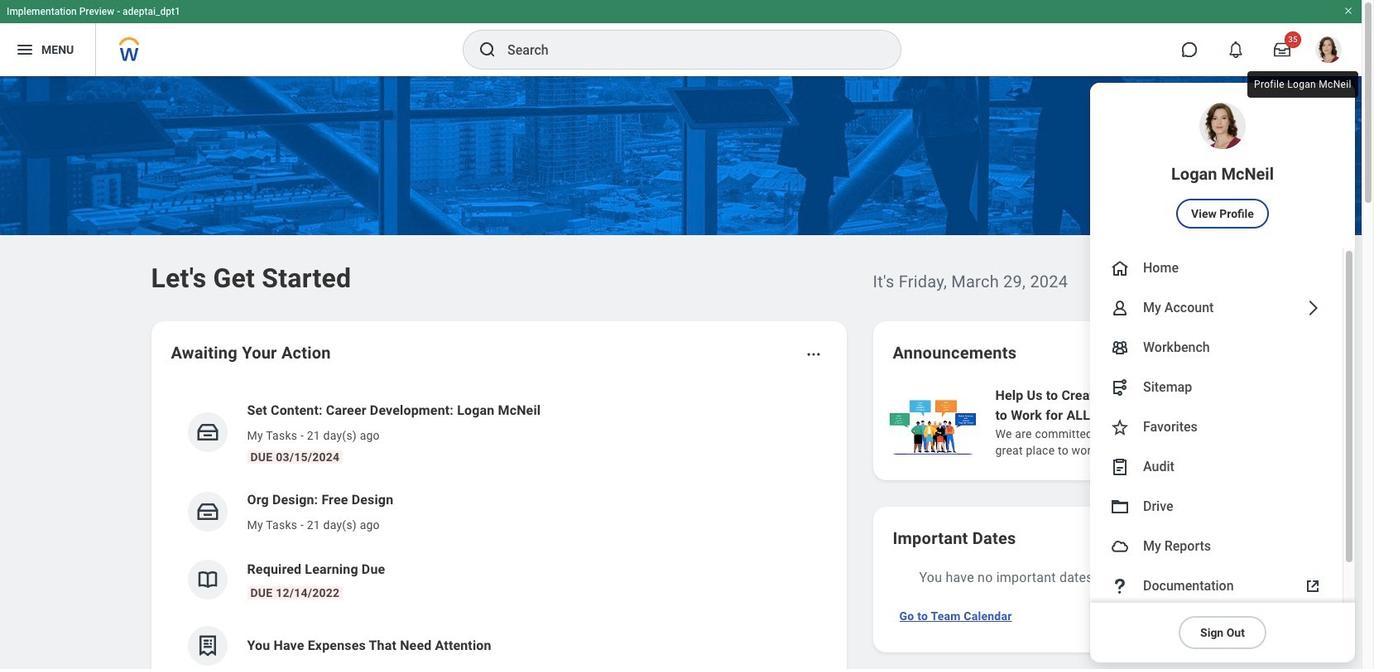 Task type: vqa. For each thing, say whether or not it's contained in the screenshot.
1st menu item from the top of the page
yes



Task type: locate. For each thing, give the bounding box(es) containing it.
close environment banner image
[[1344, 6, 1354, 16]]

8 menu item from the top
[[1091, 487, 1343, 527]]

question image
[[1110, 576, 1130, 596]]

status
[[1101, 346, 1128, 359]]

endpoints image
[[1110, 378, 1130, 397]]

list
[[886, 384, 1375, 460], [171, 388, 827, 669]]

Search Workday  search field
[[508, 31, 867, 68]]

menu item
[[1091, 83, 1356, 248], [1091, 248, 1343, 288], [1091, 288, 1343, 328], [1091, 328, 1343, 368], [1091, 368, 1343, 407], [1091, 407, 1343, 447], [1091, 447, 1343, 487], [1091, 487, 1343, 527], [1091, 527, 1343, 566], [1091, 566, 1343, 606]]

tooltip
[[1245, 68, 1362, 101]]

ext link image
[[1303, 576, 1323, 596]]

4 menu item from the top
[[1091, 328, 1343, 368]]

inbox large image
[[1274, 41, 1291, 58]]

chevron left small image
[[1140, 344, 1156, 361]]

menu
[[1091, 83, 1356, 662]]

5 menu item from the top
[[1091, 368, 1343, 407]]

justify image
[[15, 40, 35, 60]]

main content
[[0, 76, 1375, 669]]

banner
[[0, 0, 1362, 662]]

book open image
[[195, 567, 220, 592]]

chevron right small image
[[1170, 344, 1186, 361]]

search image
[[478, 40, 498, 60]]



Task type: describe. For each thing, give the bounding box(es) containing it.
2 menu item from the top
[[1091, 248, 1343, 288]]

1 menu item from the top
[[1091, 83, 1356, 248]]

home image
[[1110, 258, 1130, 278]]

1 horizontal spatial list
[[886, 384, 1375, 460]]

chevron right image
[[1303, 298, 1323, 318]]

7 menu item from the top
[[1091, 447, 1343, 487]]

10 menu item from the top
[[1091, 566, 1343, 606]]

avatar image
[[1110, 537, 1130, 556]]

6 menu item from the top
[[1091, 407, 1343, 447]]

logan mcneil image
[[1316, 36, 1342, 63]]

folder open image
[[1110, 497, 1130, 517]]

notifications large image
[[1228, 41, 1245, 58]]

9 menu item from the top
[[1091, 527, 1343, 566]]

user image
[[1110, 298, 1130, 318]]

contact card matrix manager image
[[1110, 338, 1130, 358]]

paste image
[[1110, 457, 1130, 477]]

3 menu item from the top
[[1091, 288, 1343, 328]]

inbox image
[[195, 420, 220, 445]]

dashboard expenses image
[[195, 633, 220, 658]]

star image
[[1110, 417, 1130, 437]]

inbox image
[[195, 499, 220, 524]]

0 horizontal spatial list
[[171, 388, 827, 669]]



